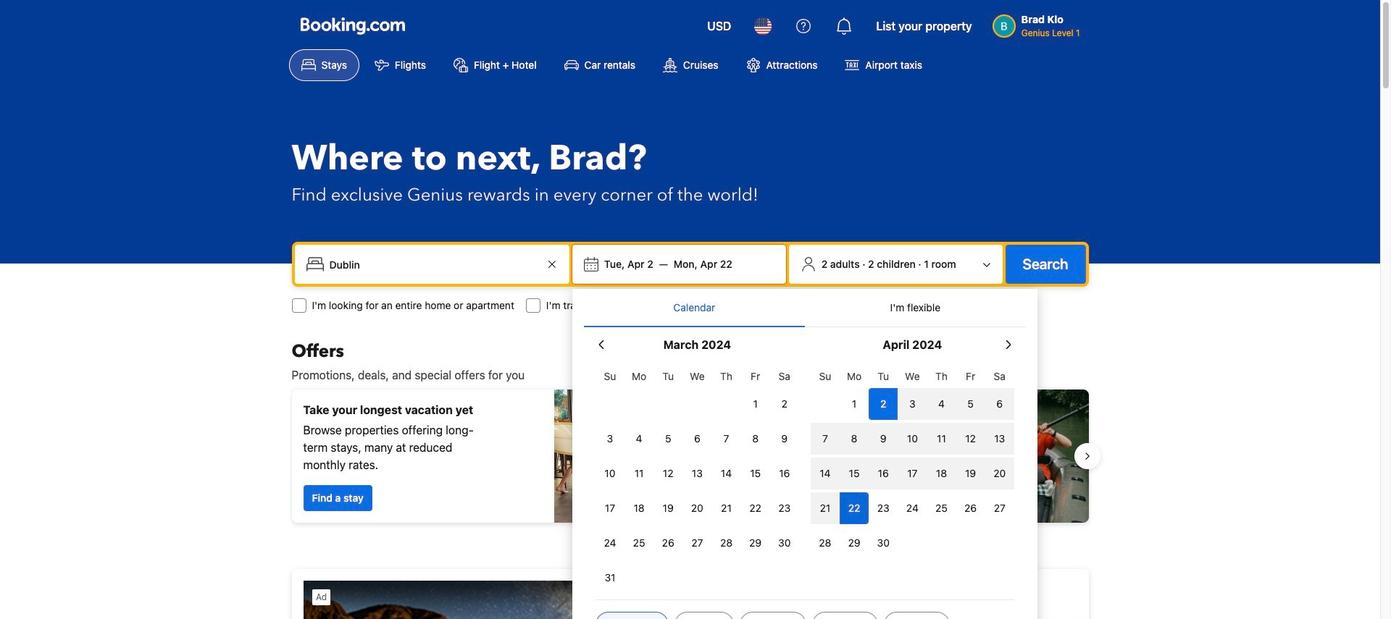 Task type: locate. For each thing, give the bounding box(es) containing it.
your account menu brad klo genius level 1 element
[[993, 7, 1086, 40]]

main content
[[280, 341, 1100, 620]]

15 April 2024 checkbox
[[840, 458, 869, 490]]

14 March 2024 checkbox
[[712, 458, 741, 490]]

11 March 2024 checkbox
[[625, 458, 654, 490]]

8 April 2024 checkbox
[[840, 423, 869, 455]]

5 March 2024 checkbox
[[654, 423, 683, 455]]

4 March 2024 checkbox
[[625, 423, 654, 455]]

progress bar
[[682, 535, 699, 541]]

25 April 2024 checkbox
[[927, 493, 956, 525]]

a young girl and woman kayak on a river image
[[696, 390, 1089, 523]]

21 March 2024 checkbox
[[712, 493, 741, 525]]

12 April 2024 checkbox
[[956, 423, 985, 455]]

1 April 2024 checkbox
[[840, 388, 869, 420]]

28 March 2024 checkbox
[[712, 528, 741, 559]]

22 March 2024 checkbox
[[741, 493, 770, 525]]

16 March 2024 checkbox
[[770, 458, 799, 490]]

0 horizontal spatial grid
[[596, 362, 799, 594]]

grid
[[596, 362, 799, 594], [811, 362, 1014, 559]]

29 April 2024 checkbox
[[840, 528, 869, 559]]

1 March 2024 checkbox
[[741, 388, 770, 420]]

tab list
[[584, 289, 1026, 328]]

7 April 2024 checkbox
[[811, 423, 840, 455]]

19 April 2024 checkbox
[[956, 458, 985, 490]]

6 March 2024 checkbox
[[683, 423, 712, 455]]

21 April 2024 checkbox
[[811, 493, 840, 525]]

12 March 2024 checkbox
[[654, 458, 683, 490]]

13 April 2024 checkbox
[[985, 423, 1014, 455]]

Where are you going? field
[[324, 251, 543, 278]]

11 April 2024 checkbox
[[927, 423, 956, 455]]

17 April 2024 checkbox
[[898, 458, 927, 490]]

9 April 2024 checkbox
[[869, 423, 898, 455]]

3 March 2024 checkbox
[[596, 423, 625, 455]]

7 March 2024 checkbox
[[712, 423, 741, 455]]

18 March 2024 checkbox
[[625, 493, 654, 525]]

17 March 2024 checkbox
[[596, 493, 625, 525]]

1 horizontal spatial grid
[[811, 362, 1014, 559]]

13 March 2024 checkbox
[[683, 458, 712, 490]]

28 April 2024 checkbox
[[811, 528, 840, 559]]

region
[[280, 384, 1100, 529]]

cell
[[869, 386, 898, 420], [898, 386, 927, 420], [927, 386, 956, 420], [956, 386, 985, 420], [985, 386, 1014, 420], [811, 420, 840, 455], [840, 420, 869, 455], [869, 420, 898, 455], [898, 420, 927, 455], [927, 420, 956, 455], [956, 420, 985, 455], [985, 420, 1014, 455], [811, 455, 840, 490], [840, 455, 869, 490], [869, 455, 898, 490], [898, 455, 927, 490], [927, 455, 956, 490], [956, 455, 985, 490], [985, 455, 1014, 490], [811, 490, 840, 525], [840, 490, 869, 525]]

10 March 2024 checkbox
[[596, 458, 625, 490]]



Task type: describe. For each thing, give the bounding box(es) containing it.
27 April 2024 checkbox
[[985, 493, 1014, 525]]

23 April 2024 checkbox
[[869, 493, 898, 525]]

16 April 2024 checkbox
[[869, 458, 898, 490]]

19 March 2024 checkbox
[[654, 493, 683, 525]]

15 March 2024 checkbox
[[741, 458, 770, 490]]

23 March 2024 checkbox
[[770, 493, 799, 525]]

24 March 2024 checkbox
[[596, 528, 625, 559]]

14 April 2024 checkbox
[[811, 458, 840, 490]]

10 April 2024 checkbox
[[898, 423, 927, 455]]

22 April 2024 checkbox
[[840, 493, 869, 525]]

5 April 2024 checkbox
[[956, 388, 985, 420]]

25 March 2024 checkbox
[[625, 528, 654, 559]]

29 March 2024 checkbox
[[741, 528, 770, 559]]

1 grid from the left
[[596, 362, 799, 594]]

8 March 2024 checkbox
[[741, 423, 770, 455]]

4 April 2024 checkbox
[[927, 388, 956, 420]]

30 March 2024 checkbox
[[770, 528, 799, 559]]

31 March 2024 checkbox
[[596, 562, 625, 594]]

9 March 2024 checkbox
[[770, 423, 799, 455]]

26 April 2024 checkbox
[[956, 493, 985, 525]]

20 April 2024 checkbox
[[985, 458, 1014, 490]]

20 March 2024 checkbox
[[683, 493, 712, 525]]

2 April 2024 checkbox
[[869, 388, 898, 420]]

6 April 2024 checkbox
[[985, 388, 1014, 420]]

27 March 2024 checkbox
[[683, 528, 712, 559]]

18 April 2024 checkbox
[[927, 458, 956, 490]]

booking.com image
[[300, 17, 405, 35]]

2 March 2024 checkbox
[[770, 388, 799, 420]]

30 April 2024 checkbox
[[869, 528, 898, 559]]

take your longest vacation yet image
[[554, 390, 684, 523]]

24 April 2024 checkbox
[[898, 493, 927, 525]]

2 grid from the left
[[811, 362, 1014, 559]]

26 March 2024 checkbox
[[654, 528, 683, 559]]

3 April 2024 checkbox
[[898, 388, 927, 420]]



Task type: vqa. For each thing, say whether or not it's contained in the screenshot.
6 March 2024 checkbox
yes



